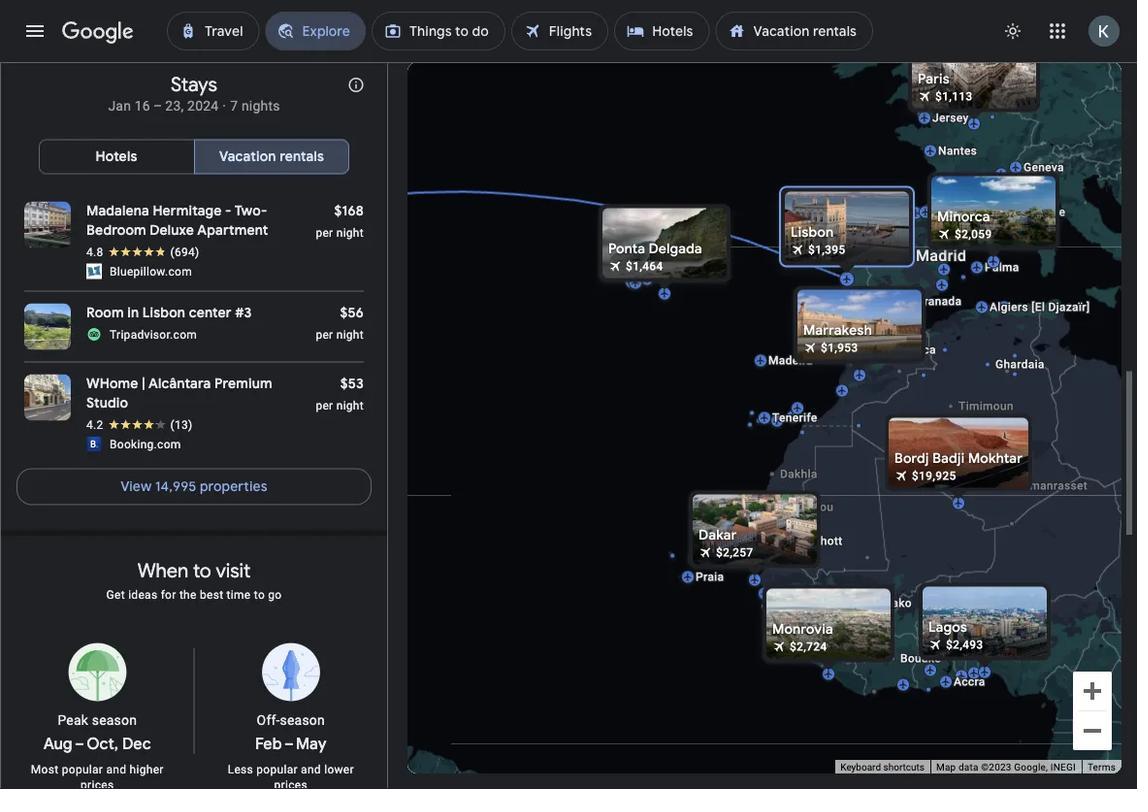 Task type: describe. For each thing, give the bounding box(es) containing it.
palma
[[986, 261, 1020, 274]]

popular inside the off-season feb – may less popular and lower prices
[[257, 763, 298, 776]]

jersey
[[933, 111, 970, 125]]

1113 US dollars text field
[[936, 90, 973, 103]]

4.8 out of 5 stars from 694 reviews image
[[86, 244, 200, 260]]

minorca
[[938, 208, 991, 226]]

english (united states)
[[85, 757, 230, 775]]

|
[[142, 375, 146, 393]]

aug – oct,
[[43, 734, 119, 754]]

bedroom
[[86, 222, 146, 240]]

bluepillow.com
[[110, 265, 192, 278]]

keyboard shortcuts button
[[841, 761, 925, 774]]

7 nights
[[230, 98, 280, 114]]

and inside peak season aug – oct, dec most popular and higher prices
[[106, 763, 127, 776]]

terms
[[1088, 762, 1117, 773]]

properties
[[200, 478, 268, 496]]

whome | alcântara premium studio
[[86, 375, 273, 412]]

dakhla
[[781, 468, 818, 481]]

freetown
[[810, 643, 860, 657]]

when
[[138, 559, 189, 584]]

change appearance image
[[990, 8, 1037, 54]]

marseille
[[1016, 205, 1066, 219]]

bilbao
[[924, 206, 959, 220]]

algiers
[[990, 301, 1029, 314]]

deluxe
[[150, 222, 194, 240]]

ponta delgada
[[609, 240, 703, 258]]

djazaïr]
[[1049, 301, 1091, 314]]

badji
[[933, 450, 965, 468]]

map data ©2023 google, inegi
[[937, 762, 1077, 773]]

4.8
[[86, 245, 103, 259]]

whome
[[86, 375, 138, 393]]

lagos
[[929, 619, 968, 636]]

main menu image
[[23, 19, 47, 43]]

apartment
[[197, 222, 269, 240]]

accommodation type option group
[[39, 134, 350, 180]]

dec
[[122, 734, 151, 754]]

per for $168
[[316, 226, 333, 240]]

sal
[[703, 550, 720, 564]]

google,
[[1015, 762, 1049, 773]]

dakar
[[699, 527, 738, 544]]

$53 per night
[[316, 375, 364, 412]]

#3
[[235, 305, 252, 322]]

usd button
[[261, 751, 340, 782]]

bordeaux
[[950, 182, 1001, 196]]

booking.com
[[110, 438, 181, 451]]

$56
[[340, 305, 364, 322]]

map
[[937, 762, 957, 773]]

barcelona
[[982, 233, 1054, 251]]

nouadhibou
[[768, 501, 834, 514]]

best
[[200, 588, 224, 602]]

4.2
[[86, 418, 103, 432]]

tamanrasset nouadhibou
[[768, 479, 1089, 514]]

1 vertical spatial lisbon
[[143, 305, 186, 322]]

19925 US dollars text field
[[913, 469, 957, 483]]

a
[[863, 204, 871, 218]]

alcântara
[[149, 375, 211, 393]]

peak season aug – oct, dec most popular and higher prices
[[31, 713, 164, 789]]

per for $53
[[316, 399, 333, 412]]

delgada
[[649, 240, 703, 258]]

off-seasons section. image
[[260, 642, 322, 704]]

jan
[[108, 98, 131, 114]]

(694)
[[170, 245, 200, 259]]

visit
[[216, 559, 251, 584]]

terms link
[[1088, 762, 1117, 773]]

tamanrasset
[[1018, 479, 1089, 493]]

0 vertical spatial to
[[193, 559, 211, 584]]

1 horizontal spatial to
[[254, 588, 265, 602]]

prices inside peak season aug – oct, dec most popular and higher prices
[[81, 778, 114, 789]]

feb – may
[[255, 734, 327, 754]]

flores
[[612, 263, 646, 276]]

$1,395
[[809, 243, 846, 257]]

states)
[[184, 757, 230, 775]]

keyboard shortcuts
[[841, 762, 925, 773]]

about these results image
[[333, 62, 380, 108]]

$2,724
[[790, 640, 828, 654]]

madeira
[[769, 354, 814, 368]]

lisbon inside map region
[[791, 224, 834, 241]]

lower
[[324, 763, 354, 776]]

the
[[180, 588, 197, 602]]

2493 US dollars text field
[[947, 638, 984, 652]]

time
[[227, 588, 251, 602]]

1953 US dollars text field
[[821, 341, 859, 355]]

in
[[127, 305, 139, 322]]



Task type: locate. For each thing, give the bounding box(es) containing it.
go
[[268, 588, 282, 602]]

1 horizontal spatial and
[[301, 763, 321, 776]]

room
[[86, 305, 124, 322]]

1 horizontal spatial prices
[[274, 778, 308, 789]]

2 and from the left
[[301, 763, 321, 776]]

1 vertical spatial per
[[316, 328, 333, 341]]

night inside $53 per night
[[337, 399, 364, 412]]

 image
[[223, 98, 226, 114]]

night for $53
[[337, 399, 364, 412]]

lisbon up $1,395
[[791, 224, 834, 241]]

per for $56
[[316, 328, 333, 341]]

peak
[[58, 713, 88, 729]]

$2,257
[[717, 546, 754, 560]]

madalena
[[86, 203, 149, 220]]

hermitage
[[153, 203, 222, 220]]

per inside $53 per night
[[316, 399, 333, 412]]

1 popular from the left
[[62, 763, 103, 776]]

$1,464
[[626, 260, 664, 273]]

faro
[[869, 297, 893, 310]]

mokhtar
[[969, 450, 1023, 468]]

map region
[[203, 0, 1138, 789]]

night inside $168 per night
[[337, 226, 364, 240]]

2 vertical spatial per
[[316, 399, 333, 412]]

lisbon up tripadvisor.com
[[143, 305, 186, 322]]

2 vertical spatial night
[[337, 399, 364, 412]]

night down $168
[[337, 226, 364, 240]]

1 vertical spatial night
[[337, 328, 364, 341]]

4.2 out of 5 stars from 13 reviews image
[[86, 417, 193, 433]]

1 season from the left
[[92, 713, 137, 729]]

premium
[[214, 375, 273, 393]]

season for aug – oct,
[[92, 713, 137, 729]]

inegi
[[1051, 762, 1077, 773]]

0 horizontal spatial lisbon
[[143, 305, 186, 322]]

get
[[106, 588, 125, 602]]

(13)
[[170, 418, 193, 432]]

english (united states) button
[[48, 751, 245, 782]]

and left higher
[[106, 763, 127, 776]]

2 season from the left
[[280, 713, 325, 729]]

3 night from the top
[[337, 399, 364, 412]]

flores island
[[612, 263, 682, 276]]

view
[[121, 478, 152, 496]]

prices down english at the bottom of page
[[81, 778, 114, 789]]

night down $53
[[337, 399, 364, 412]]

keyboard
[[841, 762, 882, 773]]

©2023
[[982, 762, 1012, 773]]

shortcuts
[[884, 762, 925, 773]]

2 per from the top
[[316, 328, 333, 341]]

2024
[[187, 98, 219, 114]]

paris
[[919, 70, 950, 88]]

0 vertical spatial lisbon
[[791, 224, 834, 241]]

porto
[[862, 236, 902, 254]]

0 horizontal spatial season
[[92, 713, 137, 729]]

peak seasons section. image
[[66, 642, 128, 704]]

0 horizontal spatial and
[[106, 763, 127, 776]]

coruña
[[874, 204, 914, 218]]

nouakchott
[[780, 535, 843, 548]]

per inside $56 per night
[[316, 328, 333, 341]]

higher
[[130, 763, 164, 776]]

[el
[[1032, 301, 1046, 314]]

0 vertical spatial per
[[316, 226, 333, 240]]

0 vertical spatial night
[[337, 226, 364, 240]]

bissau
[[785, 605, 821, 619]]

popular down aug – oct,
[[62, 763, 103, 776]]

off-season feb – may less popular and lower prices
[[228, 713, 354, 789]]

night for $168
[[337, 226, 364, 240]]

0 horizontal spatial to
[[193, 559, 211, 584]]

1 prices from the left
[[81, 778, 114, 789]]

and inside the off-season feb – may less popular and lower prices
[[301, 763, 321, 776]]

english
[[85, 757, 131, 775]]

ghardaia
[[996, 358, 1045, 371]]

loading results progress bar
[[0, 62, 1138, 66]]

nights
[[242, 98, 280, 114]]

nantes
[[939, 144, 978, 158]]

1 horizontal spatial lisbon
[[791, 224, 834, 241]]

14,995
[[155, 478, 197, 496]]

bordj
[[895, 450, 930, 468]]

for
[[161, 588, 176, 602]]

season for feb – may
[[280, 713, 325, 729]]

1 horizontal spatial season
[[280, 713, 325, 729]]

algiers [el djazaïr]
[[990, 301, 1091, 314]]

-
[[225, 203, 232, 220]]

0 horizontal spatial prices
[[81, 778, 114, 789]]

to
[[193, 559, 211, 584], [254, 588, 265, 602]]

1 vertical spatial to
[[254, 588, 265, 602]]

to up best at the left bottom of the page
[[193, 559, 211, 584]]

stays
[[171, 73, 217, 97]]

tripadvisor.com
[[110, 328, 197, 341]]

ideas
[[128, 588, 158, 602]]

night down $56
[[337, 328, 364, 341]]

2059 US dollars text field
[[955, 228, 993, 241]]

1395 US dollars text field
[[809, 243, 846, 257]]

2724 US dollars text field
[[790, 640, 828, 654]]

2 prices from the left
[[274, 778, 308, 789]]

night inside $56 per night
[[337, 328, 364, 341]]

a coruña
[[863, 204, 914, 218]]

7
[[230, 98, 238, 114]]

2 popular from the left
[[257, 763, 298, 776]]

popular
[[62, 763, 103, 776], [257, 763, 298, 776]]

most
[[31, 763, 59, 776]]

jan 16 – 23, 2024
[[108, 98, 219, 114]]

3 per from the top
[[316, 399, 333, 412]]

bouake
[[901, 652, 942, 666]]

and
[[106, 763, 127, 776], [301, 763, 321, 776]]

data
[[959, 762, 979, 773]]

when to visit get ideas for the best time to go
[[106, 559, 282, 602]]

season inside the off-season feb – may less popular and lower prices
[[280, 713, 325, 729]]

marrakesh
[[804, 322, 873, 339]]

casablanca
[[873, 343, 937, 357]]

$168
[[335, 203, 364, 220]]

tenerife
[[773, 411, 818, 425]]

popular inside peak season aug – oct, dec most popular and higher prices
[[62, 763, 103, 776]]

1 horizontal spatial popular
[[257, 763, 298, 776]]

$1,113
[[936, 90, 973, 103]]

season up feb – may
[[280, 713, 325, 729]]

2257 US dollars text field
[[717, 546, 754, 560]]

ponta
[[609, 240, 646, 258]]

per inside $168 per night
[[316, 226, 333, 240]]

tamale
[[947, 634, 987, 647]]

ouagadougou
[[940, 600, 1016, 613]]

room in lisbon center #3
[[86, 305, 252, 322]]

1 night from the top
[[337, 226, 364, 240]]

per up $56 per night
[[316, 226, 333, 240]]

1 per from the top
[[316, 226, 333, 240]]

to left go at bottom
[[254, 588, 265, 602]]

1464 US dollars text field
[[626, 260, 664, 273]]

$56 per night
[[316, 305, 364, 341]]

1 and from the left
[[106, 763, 127, 776]]

prices inside the off-season feb – may less popular and lower prices
[[274, 778, 308, 789]]

madrid
[[917, 247, 967, 265]]

and left lower
[[301, 763, 321, 776]]

0 horizontal spatial popular
[[62, 763, 103, 776]]

granada
[[917, 295, 962, 308]]

night for $56
[[337, 328, 364, 341]]

two-
[[235, 203, 267, 220]]

season inside peak season aug – oct, dec most popular and higher prices
[[92, 713, 137, 729]]

per down $56 per night
[[316, 399, 333, 412]]

center
[[189, 305, 232, 322]]

season up dec
[[92, 713, 137, 729]]

geneva
[[1024, 161, 1065, 174]]

per up $53 per night
[[316, 328, 333, 341]]

$2,493
[[947, 638, 984, 652]]

$2,059
[[955, 228, 993, 241]]

$168 per night
[[316, 203, 364, 240]]

popular down feb – may
[[257, 763, 298, 776]]

prices down usd
[[274, 778, 308, 789]]

2 night from the top
[[337, 328, 364, 341]]

bamako
[[868, 597, 913, 610]]



Task type: vqa. For each thing, say whether or not it's contained in the screenshot.
first co from the top
no



